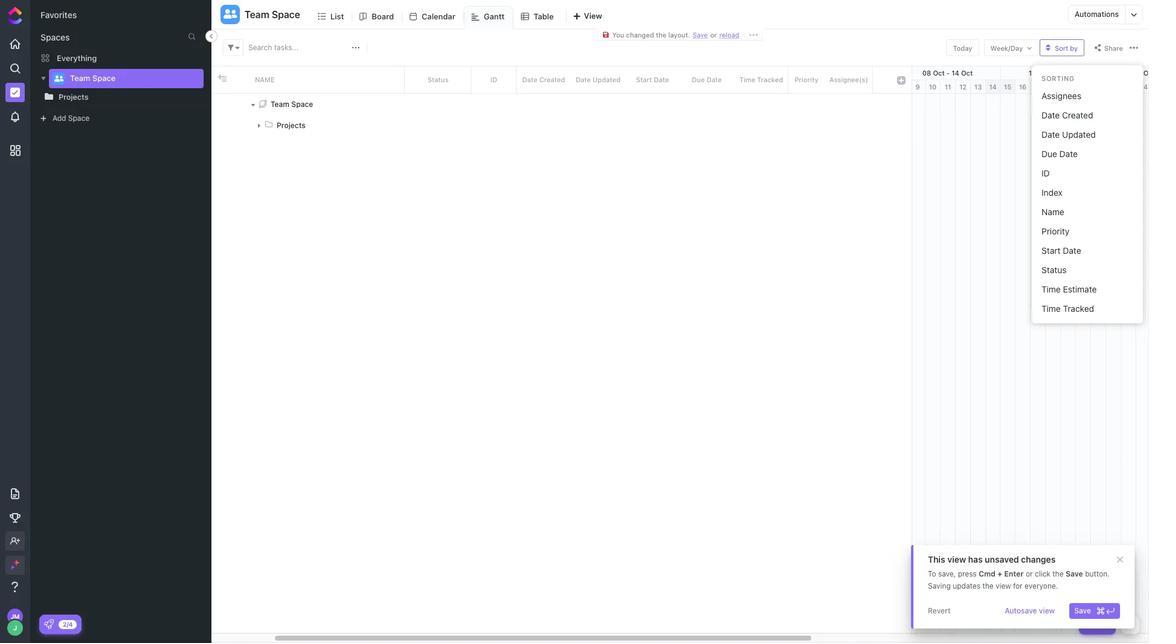 Task type: describe. For each thing, give the bounding box(es) containing it.
layout.
[[669, 31, 691, 39]]

0 horizontal spatial or
[[711, 31, 717, 39]]

date inside start date column header
[[654, 76, 669, 83]]

save inside this view has unsaved changes to save, press cmd + enter or click the save button. saving updates the view for everyone.
[[1066, 569, 1084, 579]]

add
[[53, 114, 66, 123]]

projects
[[59, 92, 88, 101]]

favorites button
[[41, 10, 77, 20]]

12
[[960, 83, 967, 91]]

sort by
[[1056, 44, 1078, 52]]

20 element
[[1077, 80, 1092, 94]]

team inside cell
[[271, 99, 290, 109]]

22 oc
[[1134, 69, 1150, 77]]

17 element
[[1031, 80, 1046, 94]]

task
[[1096, 620, 1112, 629]]

this
[[929, 554, 946, 565]]

user friends image
[[54, 75, 63, 82]]

16 element
[[1016, 80, 1031, 94]]

Search tasks... text field
[[248, 39, 375, 56]]

reload
[[720, 31, 740, 39]]

due inside "button"
[[1042, 149, 1058, 159]]

index
[[1042, 187, 1063, 198]]

1 horizontal spatial view
[[996, 582, 1012, 591]]

estimate
[[1064, 284, 1097, 294]]

board
[[372, 11, 394, 21]]

status column header
[[405, 66, 472, 93]]

time for time tracked button on the top of page
[[1042, 303, 1061, 314]]

sorting
[[1042, 74, 1075, 82]]

by
[[1071, 44, 1078, 52]]

21 element
[[1092, 80, 1107, 94]]

button.
[[1086, 569, 1110, 579]]

time tracked button
[[1037, 299, 1139, 319]]

18 element
[[1046, 80, 1062, 94]]

name column header
[[248, 66, 405, 93]]

changed
[[626, 31, 655, 39]]

priority inside button
[[1042, 226, 1070, 236]]

favorites
[[41, 10, 77, 20]]

everyone.
[[1025, 582, 1059, 591]]

10 element
[[926, 80, 941, 94]]

date updated inside button
[[1042, 129, 1097, 140]]

08 oct - 14 oct element
[[896, 66, 1001, 80]]

date created button
[[1037, 106, 1139, 125]]

space inside cell
[[292, 99, 313, 109]]

autosave
[[1005, 606, 1038, 615]]

tracked inside column header
[[758, 76, 784, 83]]

today
[[954, 44, 973, 52]]

to
[[929, 569, 937, 579]]

- for 21
[[1052, 69, 1055, 77]]

share
[[1105, 44, 1124, 52]]

automations
[[1075, 10, 1120, 19]]

start date column header
[[626, 66, 680, 93]]

oc
[[1144, 69, 1150, 77]]

due date button
[[1037, 144, 1139, 164]]

priority inside column header
[[795, 76, 819, 83]]

list
[[331, 11, 344, 21]]

today button
[[947, 39, 980, 56]]

search
[[248, 43, 272, 52]]

for
[[1014, 582, 1023, 591]]

row containing name
[[212, 66, 912, 94]]

23 element
[[1122, 80, 1137, 94]]

2 column header from the left
[[230, 66, 248, 93]]

press
[[959, 569, 977, 579]]

updated inside button
[[1063, 129, 1097, 140]]

2/4
[[63, 621, 73, 628]]

11
[[945, 83, 952, 91]]

22 element
[[1107, 80, 1122, 94]]

4 column header from the left
[[892, 66, 912, 93]]

- for 14
[[947, 69, 950, 77]]

space right add
[[68, 114, 89, 123]]

everything link
[[31, 48, 211, 68]]

time tracked inside time tracked button
[[1042, 303, 1095, 314]]

id button
[[1037, 164, 1139, 183]]

or reload
[[711, 31, 740, 39]]

+
[[998, 569, 1003, 579]]

spaces
[[41, 32, 70, 42]]

24
[[1140, 83, 1149, 91]]

space inside 'button'
[[272, 9, 300, 20]]

priority column header
[[789, 66, 825, 93]]

time tracked inside column header
[[740, 76, 784, 83]]

15 oct - 21 oct element
[[1001, 66, 1107, 80]]

updates
[[953, 582, 981, 591]]

team space for the team space link
[[70, 73, 116, 83]]

sort
[[1056, 44, 1069, 52]]

save inside button
[[1075, 606, 1092, 615]]

this view has unsaved changes to save, press cmd + enter or click the save button. saving updates the view for everyone.
[[929, 554, 1110, 591]]

date updated button
[[1037, 125, 1139, 144]]

14 element
[[987, 80, 1001, 94]]

calendar link
[[422, 6, 461, 29]]

automations button
[[1069, 5, 1126, 24]]

cmd
[[979, 569, 996, 579]]

 image for 4th column header from the right
[[218, 74, 226, 82]]

21
[[1057, 69, 1065, 77]]

12 element
[[956, 80, 971, 94]]

index button
[[1037, 183, 1139, 203]]

date created inside button
[[1042, 110, 1094, 120]]

save button
[[1070, 603, 1121, 619]]

 image for 1st column header from right
[[898, 76, 906, 85]]

has
[[969, 554, 983, 565]]

assignees button
[[1037, 86, 1139, 106]]

name inside column header
[[255, 76, 275, 83]]

0 vertical spatial the
[[656, 31, 667, 39]]

22
[[1134, 69, 1142, 77]]

status inside column header
[[428, 76, 449, 83]]

save,
[[939, 569, 957, 579]]

share button
[[1090, 39, 1124, 56]]

assignee(s)
[[830, 76, 869, 83]]

start date button
[[1037, 241, 1139, 261]]

you
[[613, 31, 625, 39]]

15 oct - 21 oct
[[1029, 69, 1078, 77]]



Task type: locate. For each thing, give the bounding box(es) containing it.
team inside 'button'
[[245, 9, 270, 20]]

08
[[923, 69, 932, 77]]

status button
[[1037, 261, 1139, 280]]

-
[[947, 69, 950, 77], [1052, 69, 1055, 77]]

id left date created column header on the top of the page
[[491, 76, 498, 83]]

1 horizontal spatial team
[[245, 9, 270, 20]]

the down cmd
[[983, 582, 994, 591]]

updated
[[593, 76, 621, 83], [1063, 129, 1097, 140]]

date inside the 'date created' button
[[1042, 110, 1061, 120]]

0 horizontal spatial 15
[[1005, 83, 1012, 91]]

0 vertical spatial date updated
[[576, 76, 621, 83]]

gantt link
[[484, 7, 510, 29]]

0 horizontal spatial due
[[692, 76, 705, 83]]

table
[[534, 11, 554, 21]]

1 horizontal spatial 14
[[990, 83, 997, 91]]

date updated column header
[[571, 66, 626, 93]]

due date down or reload
[[692, 76, 722, 83]]

1 column header from the left
[[212, 66, 230, 93]]

start inside column header
[[636, 76, 652, 83]]

0 horizontal spatial id
[[491, 76, 498, 83]]

1 horizontal spatial tracked
[[1064, 303, 1095, 314]]

assignees
[[1042, 91, 1082, 101]]

1 vertical spatial priority
[[1042, 226, 1070, 236]]

space down name column header
[[292, 99, 313, 109]]

revert button
[[924, 603, 956, 619]]

time for the time estimate button
[[1042, 284, 1061, 294]]

start down changed
[[636, 76, 652, 83]]

start inside button
[[1042, 245, 1061, 256]]

view for autosave
[[1040, 606, 1056, 615]]

1 horizontal spatial -
[[1052, 69, 1055, 77]]

tracked inside button
[[1064, 303, 1095, 314]]

assignee(s) column header
[[825, 66, 874, 93]]

date inside date updated button
[[1042, 129, 1061, 140]]

view up save,
[[948, 554, 967, 565]]

15 for 15 oct - 21 oct
[[1029, 69, 1037, 77]]

created up team space - 0.00% row
[[540, 76, 566, 83]]

save left button.
[[1066, 569, 1084, 579]]

0 horizontal spatial -
[[947, 69, 950, 77]]

1 vertical spatial time tracked
[[1042, 303, 1095, 314]]

1 vertical spatial start
[[1042, 245, 1061, 256]]

1 vertical spatial status
[[1042, 265, 1067, 275]]

team up "projects"
[[70, 73, 90, 83]]

start date down priority button
[[1042, 245, 1082, 256]]

1 horizontal spatial due date
[[1042, 149, 1078, 159]]

due
[[692, 76, 705, 83], [1042, 149, 1058, 159]]

date created inside column header
[[523, 76, 566, 83]]

10
[[930, 83, 937, 91]]

2 oct from the left
[[962, 69, 973, 77]]

0 vertical spatial status
[[428, 76, 449, 83]]

24 element
[[1137, 80, 1150, 94]]

changes
[[1022, 554, 1056, 565]]

search tasks...
[[248, 43, 299, 52]]

1 vertical spatial team space
[[70, 73, 116, 83]]

1 horizontal spatial date updated
[[1042, 129, 1097, 140]]

date inside date updated "column header"
[[576, 76, 591, 83]]

sort by button
[[1040, 39, 1090, 56]]

view inside button
[[1040, 606, 1056, 615]]

0 vertical spatial start
[[636, 76, 652, 83]]

the
[[656, 31, 667, 39], [1053, 569, 1064, 579], [983, 582, 994, 591]]

1 horizontal spatial start date
[[1042, 245, 1082, 256]]

priority left assignee(s)
[[795, 76, 819, 83]]

14 up 11 element
[[952, 69, 960, 77]]

1 horizontal spatial name
[[1042, 207, 1065, 217]]

or left reload
[[711, 31, 717, 39]]

space up tasks...
[[272, 9, 300, 20]]

time tracked down time estimate
[[1042, 303, 1095, 314]]

0 vertical spatial save
[[1066, 569, 1084, 579]]

1 vertical spatial the
[[1053, 569, 1064, 579]]

15 inside 15 element
[[1005, 83, 1012, 91]]

22 oct - 28 oct element
[[1107, 66, 1150, 80]]

0 horizontal spatial team
[[70, 73, 90, 83]]

updated inside "column header"
[[593, 76, 621, 83]]

0 vertical spatial due
[[692, 76, 705, 83]]

view for this
[[948, 554, 967, 565]]

0 vertical spatial tracked
[[758, 76, 784, 83]]

due inside column header
[[692, 76, 705, 83]]

1 vertical spatial 15
[[1005, 83, 1012, 91]]

1 horizontal spatial time tracked
[[1042, 303, 1095, 314]]

tracked left priority column header
[[758, 76, 784, 83]]

0 vertical spatial name
[[255, 76, 275, 83]]

date updated inside "column header"
[[576, 76, 621, 83]]

time estimate
[[1042, 284, 1097, 294]]

1 vertical spatial or
[[1026, 569, 1033, 579]]

revert
[[929, 606, 951, 615]]

15 inside 15 oct - 21 oct element
[[1029, 69, 1037, 77]]

1 horizontal spatial due
[[1042, 149, 1058, 159]]

autosave view
[[1005, 606, 1056, 615]]

space down everything link at the left of page
[[92, 73, 116, 83]]

start date
[[636, 76, 669, 83], [1042, 245, 1082, 256]]

1 vertical spatial time
[[1042, 284, 1061, 294]]

0 horizontal spatial name
[[255, 76, 275, 83]]

13
[[975, 83, 983, 91]]

name inside button
[[1042, 207, 1065, 217]]

enter
[[1005, 569, 1024, 579]]

1 - from the left
[[947, 69, 950, 77]]

0 vertical spatial time tracked
[[740, 76, 784, 83]]

saving
[[929, 582, 951, 591]]

date updated
[[576, 76, 621, 83], [1042, 129, 1097, 140]]

2 vertical spatial time
[[1042, 303, 1061, 314]]

you changed the layout.
[[613, 31, 691, 39]]

team space
[[245, 9, 300, 20], [70, 73, 116, 83], [271, 99, 313, 109]]

team up search
[[245, 9, 270, 20]]

14
[[952, 69, 960, 77], [990, 83, 997, 91]]

team space inside 'button'
[[245, 9, 300, 20]]

0 horizontal spatial start
[[636, 76, 652, 83]]

team space down everything
[[70, 73, 116, 83]]

0 horizontal spatial due date
[[692, 76, 722, 83]]

0 vertical spatial team
[[245, 9, 270, 20]]

date created up team space - 0.00% row
[[523, 76, 566, 83]]

- left 21
[[1052, 69, 1055, 77]]

or left click
[[1026, 569, 1033, 579]]

15
[[1029, 69, 1037, 77], [1005, 83, 1012, 91]]

status inside button
[[1042, 265, 1067, 275]]

list link
[[331, 6, 349, 29]]

0 horizontal spatial  image
[[218, 74, 226, 82]]

calendar
[[422, 11, 456, 21]]

due date
[[692, 76, 722, 83], [1042, 149, 1078, 159]]

1 vertical spatial due
[[1042, 149, 1058, 159]]

team for the team space link
[[70, 73, 90, 83]]

created
[[540, 76, 566, 83], [1063, 110, 1094, 120]]

priority down name button
[[1042, 226, 1070, 236]]

click
[[1036, 569, 1051, 579]]

time inside column header
[[740, 76, 756, 83]]

the left layout.
[[656, 31, 667, 39]]

1 horizontal spatial updated
[[1063, 129, 1097, 140]]

save down button.
[[1075, 606, 1092, 615]]

0 vertical spatial view
[[948, 554, 967, 565]]

team down name column header
[[271, 99, 290, 109]]

time left 'estimate'
[[1042, 284, 1061, 294]]

date updated down the 'date created' button at the right top
[[1042, 129, 1097, 140]]

id column header
[[472, 66, 517, 93]]

0 horizontal spatial date created
[[523, 76, 566, 83]]

time
[[740, 76, 756, 83], [1042, 284, 1061, 294], [1042, 303, 1061, 314]]

2 horizontal spatial the
[[1053, 569, 1064, 579]]

name down search
[[255, 76, 275, 83]]

2 horizontal spatial team
[[271, 99, 290, 109]]

date created column header
[[517, 66, 571, 93]]

1 vertical spatial 14
[[990, 83, 997, 91]]

2 vertical spatial view
[[1040, 606, 1056, 615]]

the right click
[[1053, 569, 1064, 579]]

0 horizontal spatial date updated
[[576, 76, 621, 83]]

1 vertical spatial save
[[1075, 606, 1092, 615]]

0 horizontal spatial tracked
[[758, 76, 784, 83]]

oct
[[934, 69, 945, 77], [962, 69, 973, 77], [1039, 69, 1050, 77], [1066, 69, 1078, 77]]

1 vertical spatial tracked
[[1064, 303, 1095, 314]]

status
[[428, 76, 449, 83], [1042, 265, 1067, 275]]

tracked down 'estimate'
[[1064, 303, 1095, 314]]

team space inside cell
[[271, 99, 313, 109]]

1 horizontal spatial priority
[[1042, 226, 1070, 236]]

0 vertical spatial updated
[[593, 76, 621, 83]]

start date down 'you changed the layout.'
[[636, 76, 669, 83]]

date created down assignees
[[1042, 110, 1094, 120]]

1 vertical spatial start date
[[1042, 245, 1082, 256]]

start date inside button
[[1042, 245, 1082, 256]]

updated left start date column header
[[593, 76, 621, 83]]

1 oct from the left
[[934, 69, 945, 77]]

time down time estimate
[[1042, 303, 1061, 314]]

save
[[1066, 569, 1084, 579], [1075, 606, 1092, 615]]

id inside column header
[[491, 76, 498, 83]]

start
[[636, 76, 652, 83], [1042, 245, 1061, 256]]

start down priority button
[[1042, 245, 1061, 256]]

3 column header from the left
[[874, 66, 892, 93]]

oct right the 08
[[934, 69, 945, 77]]

1 horizontal spatial  image
[[898, 76, 906, 85]]

 image
[[218, 74, 226, 82], [898, 76, 906, 85]]

due date column header
[[680, 66, 735, 93]]

due right start date column header
[[692, 76, 705, 83]]

spaces link
[[31, 32, 70, 42]]

0 horizontal spatial time tracked
[[740, 76, 784, 83]]

0 vertical spatial 14
[[952, 69, 960, 77]]

team space for team space 'button'
[[245, 9, 300, 20]]

start date inside column header
[[636, 76, 669, 83]]

0 horizontal spatial created
[[540, 76, 566, 83]]

1 vertical spatial date created
[[1042, 110, 1094, 120]]

11 element
[[941, 80, 956, 94]]

0 horizontal spatial 14
[[952, 69, 960, 77]]

tasks...
[[274, 43, 299, 52]]

9
[[916, 83, 920, 91]]

4 oct from the left
[[1066, 69, 1078, 77]]

column header
[[212, 66, 230, 93], [230, 66, 248, 93], [874, 66, 892, 93], [892, 66, 912, 93]]

1 vertical spatial created
[[1063, 110, 1094, 120]]

0 horizontal spatial updated
[[593, 76, 621, 83]]

team space up the search tasks...
[[245, 9, 300, 20]]

18
[[1050, 83, 1058, 91]]

autosave view button
[[1001, 603, 1060, 619]]

1 vertical spatial date updated
[[1042, 129, 1097, 140]]

2 horizontal spatial view
[[1040, 606, 1056, 615]]

0 horizontal spatial status
[[428, 76, 449, 83]]

14 inside 14 element
[[990, 83, 997, 91]]

2 vertical spatial the
[[983, 582, 994, 591]]

time estimate button
[[1037, 280, 1139, 299]]

13 element
[[971, 80, 987, 94]]

due date inside due date column header
[[692, 76, 722, 83]]

0 horizontal spatial the
[[656, 31, 667, 39]]

time tracked
[[740, 76, 784, 83], [1042, 303, 1095, 314]]

created inside button
[[1063, 110, 1094, 120]]

oct up 12
[[962, 69, 973, 77]]

add space
[[53, 114, 89, 123]]

2 vertical spatial team
[[271, 99, 290, 109]]

space
[[272, 9, 300, 20], [92, 73, 116, 83], [292, 99, 313, 109], [68, 114, 89, 123]]

status left id column header
[[428, 76, 449, 83]]

0 vertical spatial or
[[711, 31, 717, 39]]

0 vertical spatial due date
[[692, 76, 722, 83]]

3 oct from the left
[[1039, 69, 1050, 77]]

1 horizontal spatial date created
[[1042, 110, 1094, 120]]

1 horizontal spatial the
[[983, 582, 994, 591]]

0 vertical spatial 15
[[1029, 69, 1037, 77]]

priority
[[795, 76, 819, 83], [1042, 226, 1070, 236]]

id up index
[[1042, 168, 1050, 178]]

19 element
[[1062, 80, 1077, 94]]

1 horizontal spatial id
[[1042, 168, 1050, 178]]

1 vertical spatial view
[[996, 582, 1012, 591]]

created down assignees button
[[1063, 110, 1094, 120]]

oct up 17 element
[[1039, 69, 1050, 77]]

view
[[948, 554, 967, 565], [996, 582, 1012, 591], [1040, 606, 1056, 615]]

date inside due date column header
[[707, 76, 722, 83]]

1 vertical spatial name
[[1042, 207, 1065, 217]]

19
[[1065, 83, 1073, 91]]

date inside due date "button"
[[1060, 149, 1078, 159]]

due date down date updated button at the top right of the page
[[1042, 149, 1078, 159]]

1 horizontal spatial start
[[1042, 245, 1061, 256]]

team space button
[[240, 1, 300, 28]]

1 vertical spatial updated
[[1063, 129, 1097, 140]]

due up index
[[1042, 149, 1058, 159]]

date inside the start date button
[[1064, 245, 1082, 256]]

1 vertical spatial due date
[[1042, 149, 1078, 159]]

- up 11
[[947, 69, 950, 77]]

0 vertical spatial time
[[740, 76, 756, 83]]

1 horizontal spatial or
[[1026, 569, 1033, 579]]

created inside column header
[[540, 76, 566, 83]]

unsaved
[[985, 554, 1020, 565]]

1 horizontal spatial 15
[[1029, 69, 1037, 77]]

0 vertical spatial created
[[540, 76, 566, 83]]

team space tree grid
[[212, 66, 912, 633]]

0 vertical spatial team space
[[245, 9, 300, 20]]

status up time estimate
[[1042, 265, 1067, 275]]

0 horizontal spatial view
[[948, 554, 967, 565]]

everything
[[57, 53, 97, 63]]

0 vertical spatial date created
[[523, 76, 566, 83]]

0 vertical spatial start date
[[636, 76, 669, 83]]

onboarding checklist button element
[[44, 620, 54, 629]]

team space down name column header
[[271, 99, 313, 109]]

15 up 17 element
[[1029, 69, 1037, 77]]

1 vertical spatial id
[[1042, 168, 1050, 178]]

0 vertical spatial priority
[[795, 76, 819, 83]]

or inside this view has unsaved changes to save, press cmd + enter or click the save button. saving updates the view for everyone.
[[1026, 569, 1033, 579]]

0 vertical spatial id
[[491, 76, 498, 83]]

board link
[[372, 6, 399, 29]]

15 for 15
[[1005, 83, 1012, 91]]

date updated up team space - 0.00% row
[[576, 76, 621, 83]]

time tracked column header
[[735, 66, 789, 93]]

time tracked left priority column header
[[740, 76, 784, 83]]

view down + on the right bottom of page
[[996, 582, 1012, 591]]

14 inside 08 oct - 14 oct element
[[952, 69, 960, 77]]

15 element
[[1001, 80, 1016, 94]]

team space link
[[70, 69, 196, 88]]

2 vertical spatial team space
[[271, 99, 313, 109]]

name button
[[1037, 203, 1139, 222]]

due date inside due date "button"
[[1042, 149, 1078, 159]]

1 horizontal spatial status
[[1042, 265, 1067, 275]]

08 oct - 14 oct
[[923, 69, 973, 77]]

table link
[[534, 6, 559, 29]]

id inside 'button'
[[1042, 168, 1050, 178]]

row
[[212, 66, 912, 94]]

oct right 21
[[1066, 69, 1078, 77]]

view down everyone.
[[1040, 606, 1056, 615]]

1 vertical spatial team
[[70, 73, 90, 83]]

date inside date created column header
[[523, 76, 538, 83]]

team space cell
[[248, 94, 405, 115]]

0 horizontal spatial start date
[[636, 76, 669, 83]]

name down index
[[1042, 207, 1065, 217]]

14 right 13 element
[[990, 83, 997, 91]]

2 - from the left
[[1052, 69, 1055, 77]]

0 horizontal spatial priority
[[795, 76, 819, 83]]

1 horizontal spatial created
[[1063, 110, 1094, 120]]

team for team space 'button'
[[245, 9, 270, 20]]

team
[[245, 9, 270, 20], [70, 73, 90, 83], [271, 99, 290, 109]]

time right due date column header
[[740, 76, 756, 83]]

16
[[1020, 83, 1027, 91]]

gantt
[[484, 12, 505, 21]]

team space - 0.00% row
[[212, 94, 912, 115]]

updated down the 'date created' button at the right top
[[1063, 129, 1097, 140]]

onboarding checklist button image
[[44, 620, 54, 629]]

date created
[[523, 76, 566, 83], [1042, 110, 1094, 120]]

15 right 14 element
[[1005, 83, 1012, 91]]

priority button
[[1037, 222, 1139, 241]]



Task type: vqa. For each thing, say whether or not it's contained in the screenshot.
no favorited docs image at right
no



